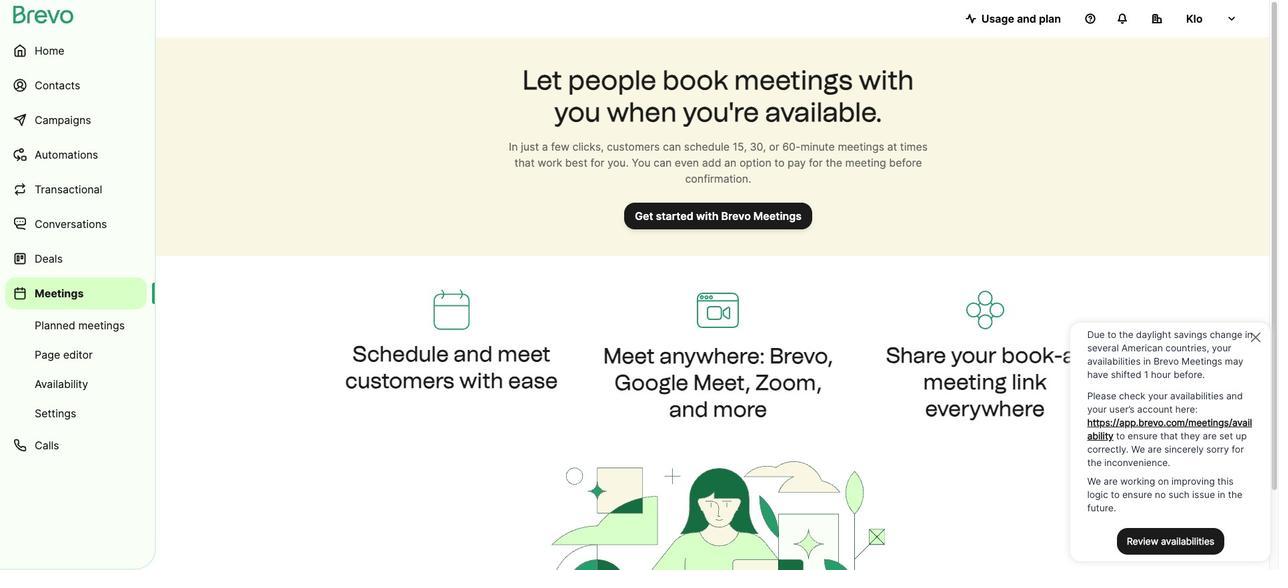 Task type: vqa. For each thing, say whether or not it's contained in the screenshot.
second For from the left
yes



Task type: locate. For each thing, give the bounding box(es) containing it.
0 horizontal spatial meetings
[[35, 287, 84, 300]]

campaigns link
[[5, 104, 147, 136]]

calls
[[35, 439, 59, 452]]

just
[[521, 140, 539, 153]]

for down clicks,
[[591, 156, 605, 169]]

settings
[[35, 407, 76, 420]]

clicks,
[[573, 140, 604, 153]]

0 horizontal spatial and
[[454, 341, 493, 367]]

calls link
[[5, 430, 147, 462]]

campaigns
[[35, 113, 91, 127]]

usage and plan button
[[955, 5, 1072, 32]]

brevo
[[721, 209, 751, 223]]

settings link
[[5, 400, 147, 427]]

0 vertical spatial meetings
[[734, 64, 853, 96]]

1 vertical spatial meeting
[[923, 370, 1007, 395]]

conversations link
[[5, 208, 147, 240]]

2 horizontal spatial with
[[859, 64, 914, 96]]

meeting inside in just a few clicks, customers can schedule 15, 30, or 60-minute meetings at times that work best for you. you can even add an option to pay for the meeting before confirmation.
[[845, 156, 886, 169]]

conversations
[[35, 217, 107, 231]]

2 vertical spatial and
[[669, 397, 708, 422]]

before
[[889, 156, 922, 169]]

meetings right brevo
[[754, 209, 802, 223]]

for
[[591, 156, 605, 169], [809, 156, 823, 169]]

can right you
[[654, 156, 672, 169]]

customers down schedule
[[345, 368, 454, 393]]

1 horizontal spatial for
[[809, 156, 823, 169]]

minute
[[801, 140, 835, 153]]

2 vertical spatial meetings
[[78, 319, 125, 332]]

and inside 'meet anywhere: brevo, google meet, zoom, and more'
[[669, 397, 708, 422]]

in just a few clicks, customers can schedule 15, 30, or 60-minute meetings at times that work best for you. you can even add an option to pay for the meeting before confirmation.
[[509, 140, 928, 185]]

and inside schedule and meet customers with ease
[[454, 341, 493, 367]]

transactional link
[[5, 173, 147, 205]]

15,
[[733, 140, 747, 153]]

availability
[[35, 378, 88, 391]]

meet
[[498, 341, 551, 367]]

let people book meetings with you when you're available.
[[523, 64, 914, 128]]

1 vertical spatial with
[[696, 209, 719, 223]]

anywhere:
[[660, 343, 765, 369]]

1 vertical spatial customers
[[345, 368, 454, 393]]

customers
[[607, 140, 660, 153], [345, 368, 454, 393]]

customers inside schedule and meet customers with ease
[[345, 368, 454, 393]]

1 vertical spatial can
[[654, 156, 672, 169]]

meetings inside in just a few clicks, customers can schedule 15, 30, or 60-minute meetings at times that work best for you. you can even add an option to pay for the meeting before confirmation.
[[838, 140, 884, 153]]

0 horizontal spatial customers
[[345, 368, 454, 393]]

share
[[886, 343, 946, 368]]

you
[[554, 96, 601, 128]]

and down meet,
[[669, 397, 708, 422]]

meet,
[[693, 370, 751, 396]]

with inside button
[[696, 209, 719, 223]]

meetings
[[754, 209, 802, 223], [35, 287, 84, 300]]

customers up you
[[607, 140, 660, 153]]

1 horizontal spatial with
[[696, 209, 719, 223]]

1 horizontal spatial and
[[669, 397, 708, 422]]

with inside "let people book meetings with you when you're available."
[[859, 64, 914, 96]]

0 vertical spatial with
[[859, 64, 914, 96]]

for down minute
[[809, 156, 823, 169]]

klo button
[[1141, 5, 1248, 32]]

meet anywhere: brevo, google meet, zoom, and more
[[603, 343, 833, 422]]

people
[[568, 64, 657, 96]]

that
[[515, 156, 535, 169]]

meet
[[603, 343, 655, 369]]

2 for from the left
[[809, 156, 823, 169]]

and left plan
[[1017, 12, 1036, 25]]

meetings up planned
[[35, 287, 84, 300]]

in
[[509, 140, 518, 153]]

meeting inside share your book-a- meeting link everywhere
[[923, 370, 1007, 395]]

even
[[675, 156, 699, 169]]

let
[[523, 64, 562, 96]]

planned
[[35, 319, 75, 332]]

meetings
[[734, 64, 853, 96], [838, 140, 884, 153], [78, 319, 125, 332]]

customers inside in just a few clicks, customers can schedule 15, 30, or 60-minute meetings at times that work best for you. you can even add an option to pay for the meeting before confirmation.
[[607, 140, 660, 153]]

home
[[35, 44, 64, 57]]

klo
[[1186, 12, 1203, 25]]

book
[[663, 64, 728, 96]]

1 vertical spatial meetings
[[35, 287, 84, 300]]

and
[[1017, 12, 1036, 25], [454, 341, 493, 367], [669, 397, 708, 422]]

google
[[615, 370, 689, 396]]

zoom,
[[756, 370, 822, 396]]

plan
[[1039, 12, 1061, 25]]

0 vertical spatial and
[[1017, 12, 1036, 25]]

link
[[1012, 370, 1047, 395]]

0 vertical spatial meeting
[[845, 156, 886, 169]]

0 vertical spatial meetings
[[754, 209, 802, 223]]

and for usage
[[1017, 12, 1036, 25]]

1 horizontal spatial meeting
[[923, 370, 1007, 395]]

0 vertical spatial customers
[[607, 140, 660, 153]]

with
[[859, 64, 914, 96], [696, 209, 719, 223], [459, 368, 503, 393]]

can up even
[[663, 140, 681, 153]]

0 horizontal spatial meeting
[[845, 156, 886, 169]]

editor
[[63, 348, 93, 361]]

more
[[713, 397, 767, 422]]

1 horizontal spatial customers
[[607, 140, 660, 153]]

1 horizontal spatial meetings
[[754, 209, 802, 223]]

0 horizontal spatial with
[[459, 368, 503, 393]]

get started with brevo meetings
[[635, 209, 802, 223]]

pay
[[788, 156, 806, 169]]

1 vertical spatial meetings
[[838, 140, 884, 153]]

1 vertical spatial and
[[454, 341, 493, 367]]

and inside 'button'
[[1017, 12, 1036, 25]]

meeting down your
[[923, 370, 1007, 395]]

30,
[[750, 140, 766, 153]]

0 horizontal spatial for
[[591, 156, 605, 169]]

2 horizontal spatial and
[[1017, 12, 1036, 25]]

meeting
[[845, 156, 886, 169], [923, 370, 1007, 395]]

meeting right the the
[[845, 156, 886, 169]]

and left meet
[[454, 341, 493, 367]]

with inside schedule and meet customers with ease
[[459, 368, 503, 393]]

availability link
[[5, 371, 147, 398]]

2 vertical spatial with
[[459, 368, 503, 393]]

automations
[[35, 148, 98, 161]]

page editor link
[[5, 341, 147, 368]]

can
[[663, 140, 681, 153], [654, 156, 672, 169]]



Task type: describe. For each thing, give the bounding box(es) containing it.
get
[[635, 209, 653, 223]]

option
[[740, 156, 772, 169]]

when
[[607, 96, 677, 128]]

few
[[551, 140, 570, 153]]

you.
[[608, 156, 629, 169]]

confirmation.
[[685, 172, 751, 185]]

planned meetings
[[35, 319, 125, 332]]

you
[[632, 156, 651, 169]]

1 for from the left
[[591, 156, 605, 169]]

schedule and meet customers with ease
[[345, 341, 558, 393]]

best
[[565, 156, 588, 169]]

deals link
[[5, 243, 147, 275]]

your
[[951, 343, 997, 368]]

and for schedule
[[454, 341, 493, 367]]

page
[[35, 348, 60, 361]]

meetings inside button
[[754, 209, 802, 223]]

transactional
[[35, 183, 102, 196]]

at
[[887, 140, 897, 153]]

everywhere
[[925, 396, 1045, 422]]

contacts
[[35, 79, 80, 92]]

times
[[900, 140, 928, 153]]

brevo,
[[770, 343, 833, 369]]

60-
[[782, 140, 801, 153]]

to
[[775, 156, 785, 169]]

ease
[[508, 368, 558, 393]]

available.
[[765, 96, 882, 128]]

a
[[542, 140, 548, 153]]

a-
[[1063, 343, 1084, 368]]

0 vertical spatial can
[[663, 140, 681, 153]]

book-
[[1002, 343, 1063, 368]]

page editor
[[35, 348, 93, 361]]

usage and plan
[[982, 12, 1061, 25]]

home link
[[5, 35, 147, 67]]

started
[[656, 209, 694, 223]]

contacts link
[[5, 69, 147, 101]]

automations link
[[5, 139, 147, 171]]

usage
[[982, 12, 1014, 25]]

deals
[[35, 252, 63, 265]]

an
[[724, 156, 737, 169]]

add
[[702, 156, 721, 169]]

or
[[769, 140, 779, 153]]

schedule
[[684, 140, 730, 153]]

meetings link
[[5, 277, 147, 309]]

work
[[538, 156, 562, 169]]

schedule
[[352, 341, 449, 367]]

meetings inside "let people book meetings with you when you're available."
[[734, 64, 853, 96]]

share your book-a- meeting link everywhere
[[886, 343, 1084, 422]]

the
[[826, 156, 842, 169]]

planned meetings link
[[5, 312, 147, 339]]

with for schedule and meet customers with ease
[[459, 368, 503, 393]]

you're
[[683, 96, 759, 128]]

get started with brevo meetings button
[[624, 203, 812, 229]]

with for let people book meetings with you when you're available.
[[859, 64, 914, 96]]



